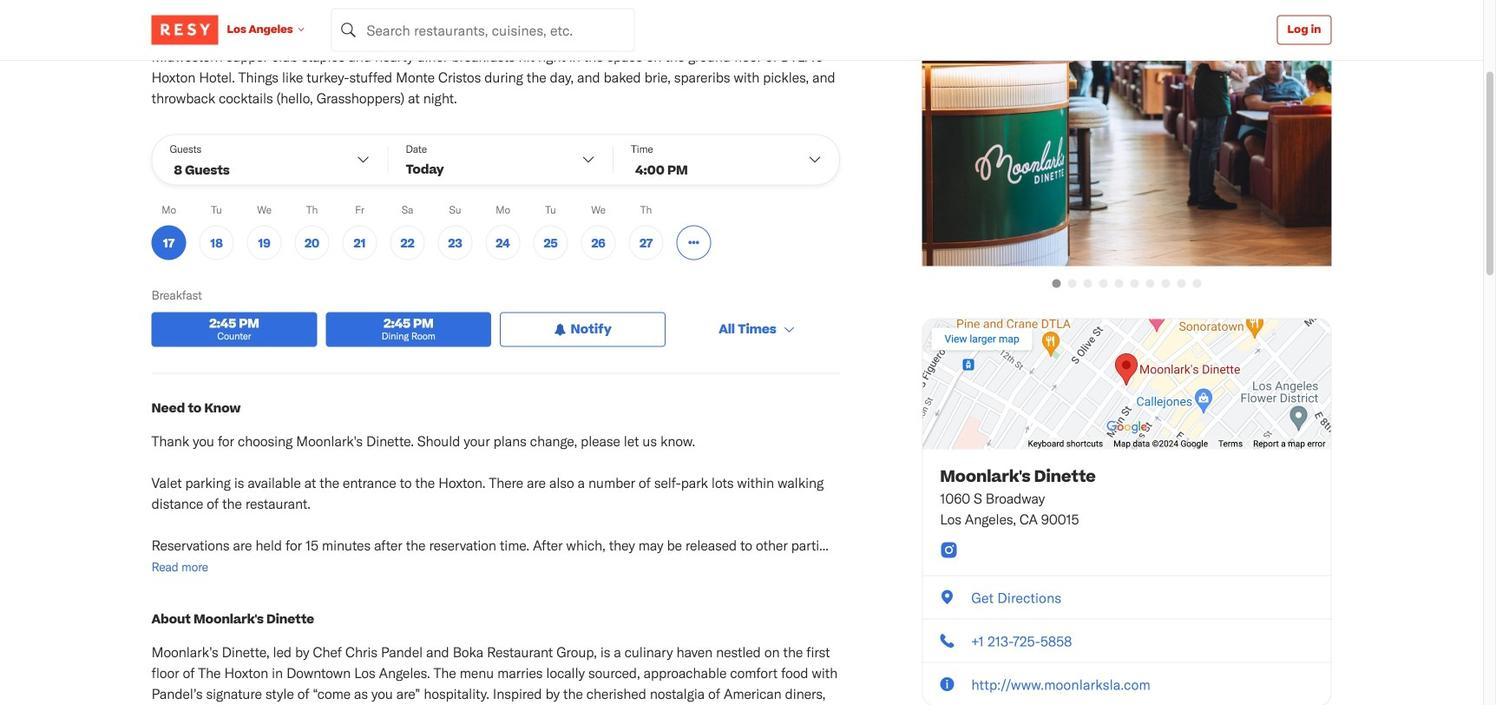 Task type: vqa. For each thing, say whether or not it's contained in the screenshot.
'Search Restaurants, Cuisines, Etc.' text box
yes



Task type: locate. For each thing, give the bounding box(es) containing it.
None field
[[331, 8, 635, 52]]

Search restaurants, cuisines, etc. text field
[[331, 8, 635, 52]]



